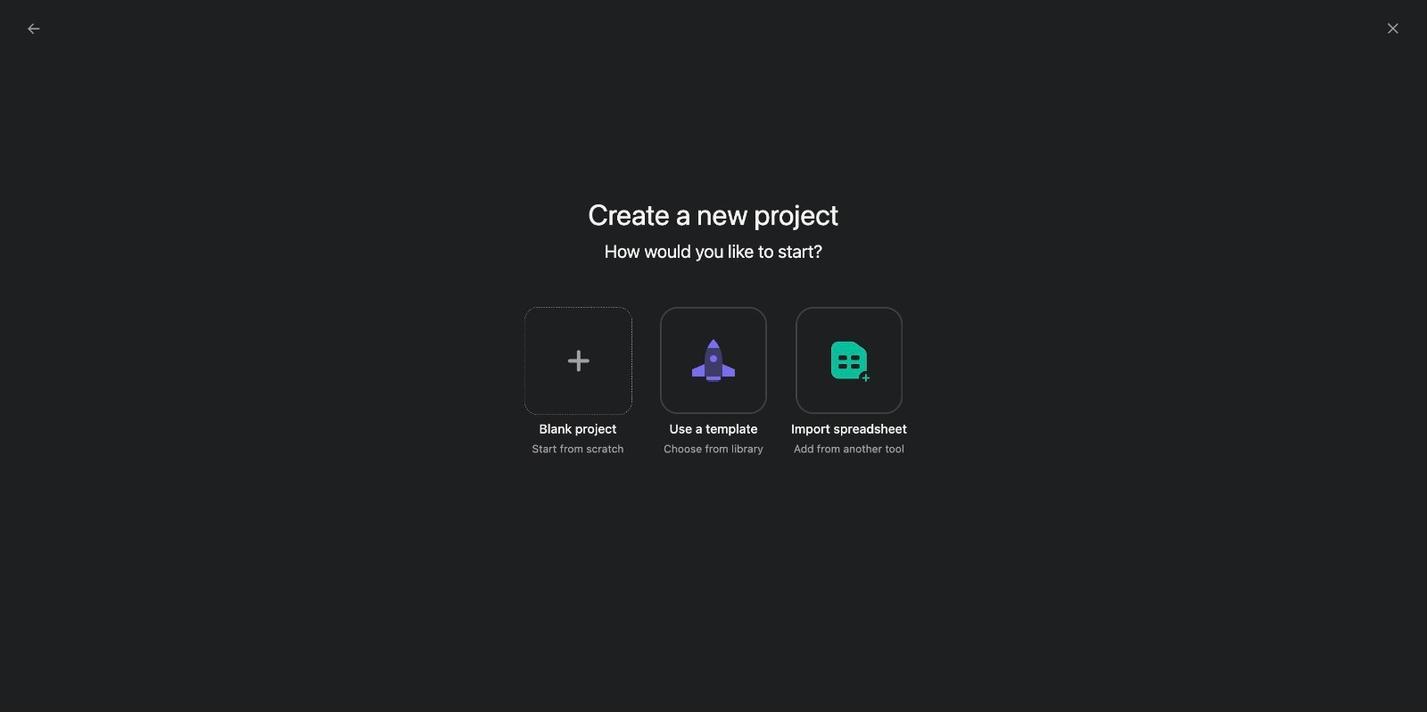 Task type: vqa. For each thing, say whether or not it's contained in the screenshot.
Go back image
yes



Task type: describe. For each thing, give the bounding box(es) containing it.
go back image
[[27, 21, 41, 36]]

hide sidebar image
[[23, 14, 37, 29]]



Task type: locate. For each thing, give the bounding box(es) containing it.
list item
[[315, 559, 358, 603]]

close image
[[1387, 21, 1401, 36]]



